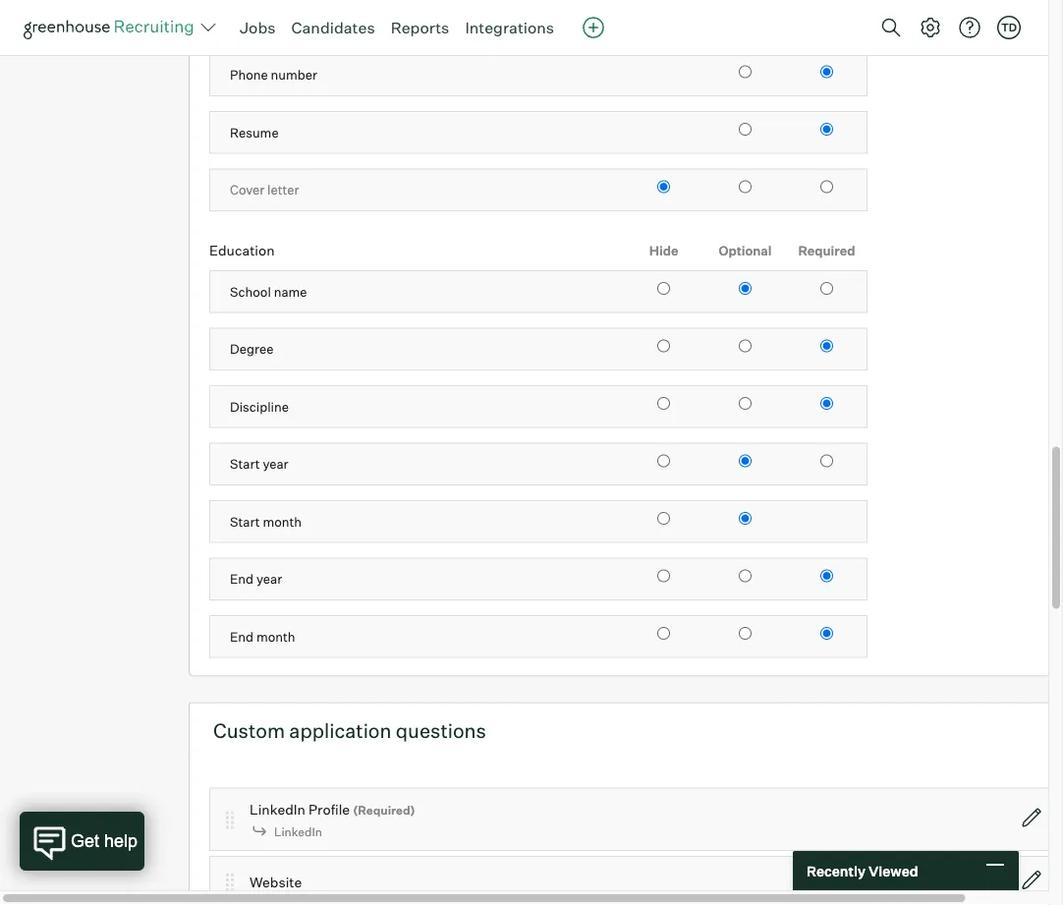 Task type: vqa. For each thing, say whether or not it's contained in the screenshot.
radio
yes



Task type: describe. For each thing, give the bounding box(es) containing it.
search image
[[880, 16, 903, 39]]

year for end year
[[256, 572, 282, 587]]

recently
[[807, 862, 866, 879]]

end for end year
[[230, 572, 254, 587]]

viewed
[[869, 862, 919, 879]]

month for start month
[[263, 514, 302, 530]]

start for start year
[[230, 457, 260, 472]]

year for start year
[[263, 457, 289, 472]]

end year
[[230, 572, 282, 587]]

start year
[[230, 457, 289, 472]]

website
[[250, 874, 302, 891]]

email
[[230, 10, 263, 26]]

linkedin for linkedin profile (required)
[[250, 801, 306, 818]]

td button
[[994, 12, 1025, 43]]

linkedin profile (required)
[[250, 801, 415, 818]]



Task type: locate. For each thing, give the bounding box(es) containing it.
td button
[[998, 16, 1021, 39]]

0 vertical spatial end
[[230, 572, 254, 587]]

cover letter
[[230, 183, 299, 198]]

month for end month
[[256, 629, 295, 645]]

start down the discipline
[[230, 457, 260, 472]]

reports link
[[391, 18, 450, 37]]

discipline
[[230, 399, 289, 415]]

0 vertical spatial year
[[263, 457, 289, 472]]

end
[[230, 572, 254, 587], [230, 629, 254, 645]]

hide
[[649, 243, 678, 259]]

name
[[274, 284, 307, 300]]

greenhouse recruiting image
[[24, 16, 200, 39]]

linkedin down the profile
[[274, 825, 322, 840]]

optional
[[719, 243, 772, 259]]

letter
[[267, 183, 299, 198]]

questions
[[396, 719, 486, 743]]

start for start month
[[230, 514, 260, 530]]

1 start from the top
[[230, 457, 260, 472]]

required
[[799, 243, 855, 259]]

end for end month
[[230, 629, 254, 645]]

start up end year
[[230, 514, 260, 530]]

degree
[[230, 342, 274, 357]]

0 vertical spatial start
[[230, 457, 260, 472]]

year
[[263, 457, 289, 472], [256, 572, 282, 587]]

linkedin
[[250, 801, 306, 818], [274, 825, 322, 840]]

end down end year
[[230, 629, 254, 645]]

start month
[[230, 514, 302, 530]]

jobs link
[[240, 18, 276, 37]]

td
[[1001, 21, 1017, 34]]

number
[[271, 68, 318, 83]]

(required)
[[353, 803, 415, 818]]

education
[[209, 242, 275, 260]]

phone
[[230, 68, 268, 83]]

month
[[263, 514, 302, 530], [256, 629, 295, 645]]

candidates
[[291, 18, 375, 37]]

None radio
[[739, 66, 752, 79], [821, 66, 833, 79], [658, 181, 670, 194], [739, 181, 752, 194], [821, 181, 833, 194], [821, 283, 833, 296], [658, 340, 670, 353], [821, 340, 833, 353], [739, 398, 752, 411], [658, 628, 670, 640], [739, 66, 752, 79], [821, 66, 833, 79], [658, 181, 670, 194], [739, 181, 752, 194], [821, 181, 833, 194], [821, 283, 833, 296], [658, 340, 670, 353], [821, 340, 833, 353], [739, 398, 752, 411], [658, 628, 670, 640]]

resume
[[230, 125, 279, 141]]

jobs
[[240, 18, 276, 37]]

configure image
[[919, 16, 943, 39]]

year down start month
[[256, 572, 282, 587]]

recently viewed
[[807, 862, 919, 879]]

end month
[[230, 629, 295, 645]]

school
[[230, 284, 271, 300]]

0 vertical spatial linkedin
[[250, 801, 306, 818]]

school name
[[230, 284, 307, 300]]

month down end year
[[256, 629, 295, 645]]

1 vertical spatial month
[[256, 629, 295, 645]]

custom
[[213, 719, 285, 743]]

2 start from the top
[[230, 514, 260, 530]]

end up end month in the bottom of the page
[[230, 572, 254, 587]]

month down start year
[[263, 514, 302, 530]]

1 end from the top
[[230, 572, 254, 587]]

start
[[230, 457, 260, 472], [230, 514, 260, 530]]

reports
[[391, 18, 450, 37]]

2 end from the top
[[230, 629, 254, 645]]

1 vertical spatial start
[[230, 514, 260, 530]]

custom application questions
[[213, 719, 486, 743]]

linkedin left the profile
[[250, 801, 306, 818]]

1 vertical spatial year
[[256, 572, 282, 587]]

phone number
[[230, 68, 318, 83]]

integrations
[[465, 18, 554, 37]]

integrations link
[[465, 18, 554, 37]]

year up start month
[[263, 457, 289, 472]]

application
[[289, 719, 392, 743]]

None radio
[[739, 124, 752, 136], [821, 124, 833, 136], [658, 283, 670, 296], [739, 283, 752, 296], [739, 340, 752, 353], [658, 398, 670, 411], [821, 398, 833, 411], [658, 455, 670, 468], [739, 455, 752, 468], [821, 455, 833, 468], [658, 513, 670, 526], [739, 513, 752, 526], [658, 570, 670, 583], [739, 570, 752, 583], [821, 570, 833, 583], [739, 628, 752, 640], [821, 628, 833, 640], [739, 124, 752, 136], [821, 124, 833, 136], [658, 283, 670, 296], [739, 283, 752, 296], [739, 340, 752, 353], [658, 398, 670, 411], [821, 398, 833, 411], [658, 455, 670, 468], [739, 455, 752, 468], [821, 455, 833, 468], [658, 513, 670, 526], [739, 513, 752, 526], [658, 570, 670, 583], [739, 570, 752, 583], [821, 570, 833, 583], [739, 628, 752, 640], [821, 628, 833, 640]]

candidates link
[[291, 18, 375, 37]]

0 vertical spatial month
[[263, 514, 302, 530]]

1 vertical spatial linkedin
[[274, 825, 322, 840]]

cover
[[230, 183, 265, 198]]

profile
[[309, 801, 350, 818]]

1 vertical spatial end
[[230, 629, 254, 645]]

linkedin for linkedin
[[274, 825, 322, 840]]



